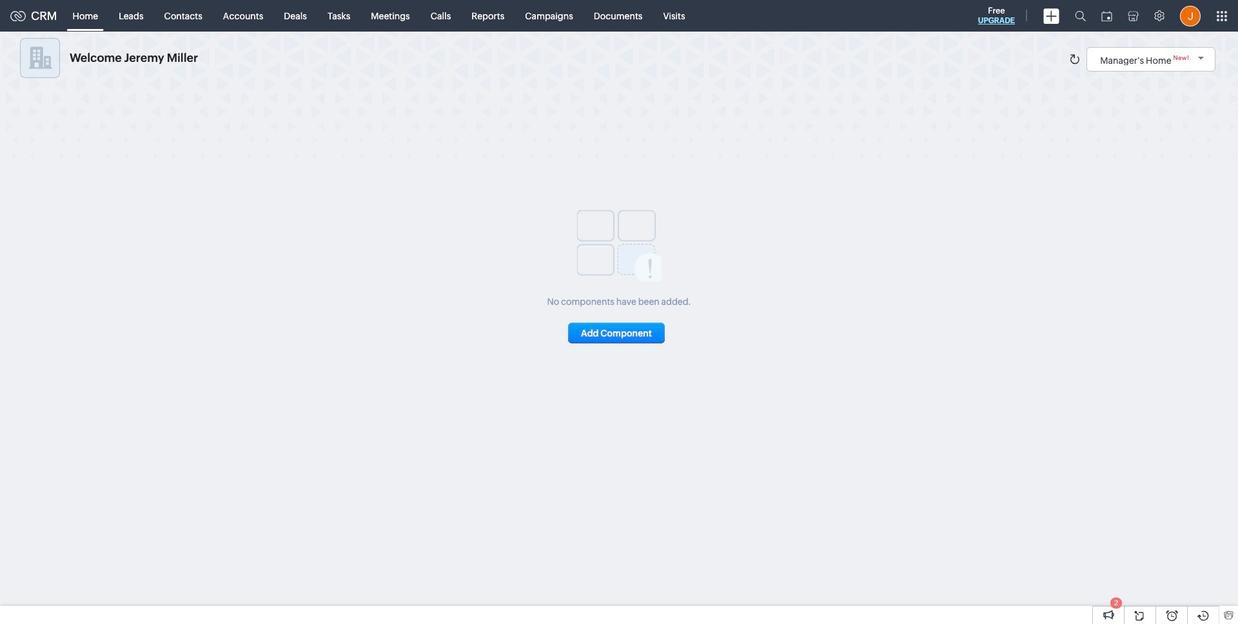 Task type: vqa. For each thing, say whether or not it's contained in the screenshot.
big
no



Task type: locate. For each thing, give the bounding box(es) containing it.
calendar image
[[1102, 11, 1113, 21]]

logo image
[[10, 11, 26, 21]]

create menu element
[[1036, 0, 1068, 31]]

search image
[[1075, 10, 1086, 21]]



Task type: describe. For each thing, give the bounding box(es) containing it.
search element
[[1068, 0, 1094, 32]]

profile image
[[1181, 5, 1201, 26]]

profile element
[[1173, 0, 1209, 31]]

create menu image
[[1044, 8, 1060, 24]]



